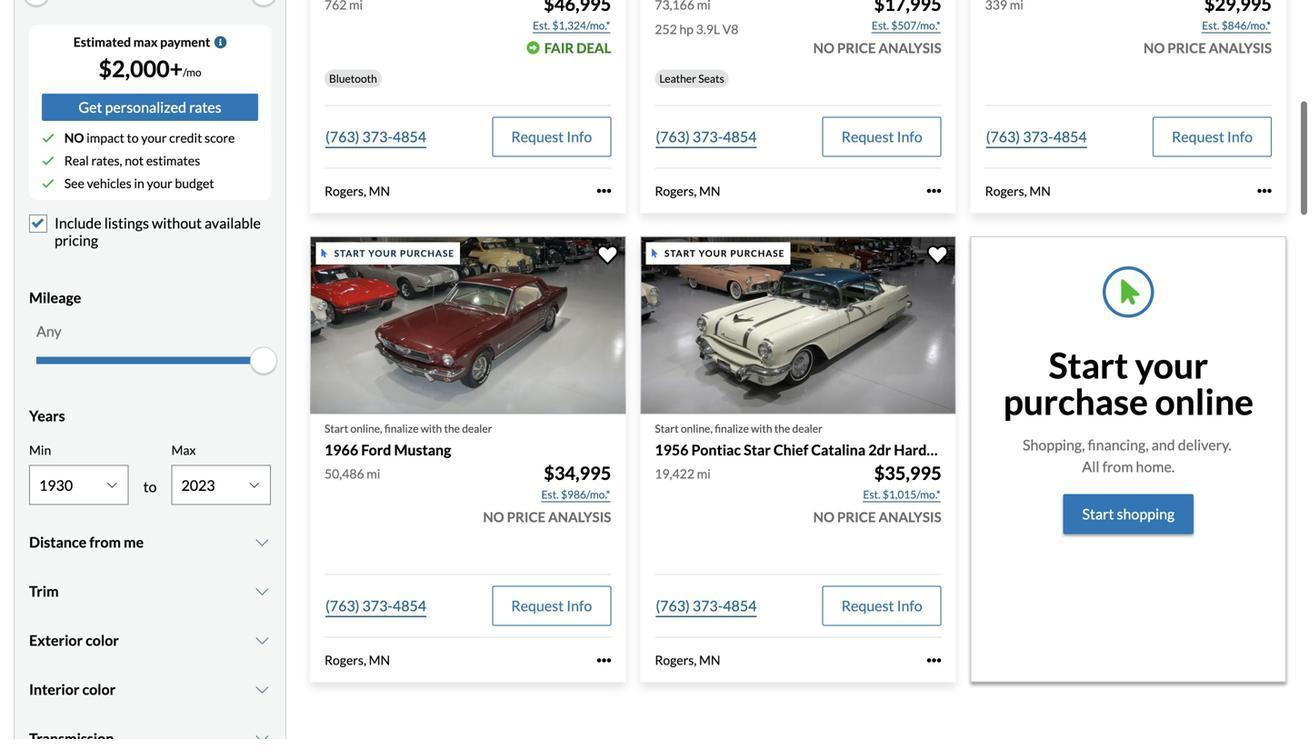 Task type: locate. For each thing, give the bounding box(es) containing it.
info circle image
[[214, 36, 227, 48]]

online, up ford
[[351, 422, 382, 435]]

purchase inside start your purchase online
[[1004, 380, 1148, 423]]

2 dealer from the left
[[793, 422, 823, 435]]

start
[[334, 248, 366, 259], [665, 248, 696, 259], [1049, 344, 1129, 386], [325, 422, 348, 435], [655, 422, 679, 435], [1083, 505, 1114, 523]]

2 check image from the top
[[42, 154, 55, 167]]

1 vertical spatial color
[[82, 681, 116, 699]]

request info button for est. $507/mo.*
[[823, 117, 942, 157]]

distance
[[29, 534, 87, 551]]

(763) for est. $1,324/mo.*
[[326, 128, 360, 145]]

$34,995
[[544, 463, 611, 484]]

me
[[124, 534, 144, 551]]

finalize inside start online, finalize with the dealer 1956 pontiac star chief catalina 2dr hardtop
[[715, 422, 749, 435]]

with up "mustang"
[[421, 422, 442, 435]]

leather
[[660, 72, 697, 85]]

19,422
[[655, 466, 695, 482]]

with
[[421, 422, 442, 435], [751, 422, 772, 435]]

delivery.
[[1178, 436, 1232, 454]]

price down est. $846/mo.* button
[[1168, 40, 1207, 56]]

chevron down image inside trim dropdown button
[[253, 584, 271, 599]]

analysis down est. $846/mo.* button
[[1209, 40, 1272, 56]]

(763)
[[326, 128, 360, 145], [656, 128, 690, 145], [986, 128, 1020, 145], [326, 597, 360, 615], [656, 597, 690, 615]]

0 horizontal spatial the
[[444, 422, 460, 435]]

request for est. $507/mo.*
[[842, 128, 894, 145]]

purchase
[[400, 248, 455, 259], [730, 248, 785, 259], [1004, 380, 1148, 423]]

analysis
[[879, 40, 942, 56], [1209, 40, 1272, 56], [548, 509, 611, 525], [879, 509, 942, 525]]

the up chief
[[775, 422, 790, 435]]

online, up pontiac
[[681, 422, 713, 435]]

0 vertical spatial chevron down image
[[253, 535, 271, 550]]

all
[[1083, 458, 1100, 475]]

start your purchase right mouse pointer image
[[665, 248, 785, 259]]

1956
[[655, 441, 689, 459]]

with inside start online, finalize with the dealer 1966 ford mustang
[[421, 422, 442, 435]]

rogers, mn
[[325, 183, 390, 199], [655, 183, 721, 199], [985, 183, 1051, 199], [325, 653, 390, 668], [655, 653, 721, 668]]

trim button
[[29, 569, 271, 614]]

finalize up pontiac
[[715, 422, 749, 435]]

2 finalize from the left
[[715, 422, 749, 435]]

info for est. $1,324/mo.*
[[567, 128, 592, 145]]

color inside exterior color dropdown button
[[86, 632, 119, 649]]

hardtop
[[894, 441, 949, 459]]

2 the from the left
[[775, 422, 790, 435]]

mi down pontiac
[[697, 466, 711, 482]]

mi for $35,995
[[697, 466, 711, 482]]

1 chevron down image from the top
[[253, 584, 271, 599]]

1 dealer from the left
[[462, 422, 492, 435]]

(763) 373-4854 for est. $1,324/mo.*
[[326, 128, 427, 145]]

0 vertical spatial from
[[1103, 458, 1133, 475]]

50,486 mi
[[325, 466, 380, 482]]

1 horizontal spatial to
[[143, 478, 157, 496]]

ellipsis h image for est. $507/mo.* no price analysis
[[927, 184, 942, 198]]

1 chevron down image from the top
[[253, 535, 271, 550]]

hp
[[680, 21, 694, 37]]

the
[[444, 422, 460, 435], [775, 422, 790, 435]]

mi down ford
[[367, 466, 380, 482]]

mouse pointer image
[[652, 249, 657, 258]]

1 horizontal spatial with
[[751, 422, 772, 435]]

est. left $846/mo.*
[[1202, 19, 1220, 32]]

with inside start online, finalize with the dealer 1956 pontiac star chief catalina 2dr hardtop
[[751, 422, 772, 435]]

0 vertical spatial check image
[[42, 132, 55, 144]]

1 vertical spatial to
[[143, 478, 157, 496]]

1 horizontal spatial mi
[[697, 466, 711, 482]]

0 horizontal spatial start your purchase
[[334, 248, 455, 259]]

start left shopping
[[1083, 505, 1114, 523]]

color right interior
[[82, 681, 116, 699]]

mn for est. $846/mo.*
[[1030, 183, 1051, 199]]

mi
[[367, 466, 380, 482], [697, 466, 711, 482]]

finalize up "mustang"
[[385, 422, 419, 435]]

2 horizontal spatial ellipsis h image
[[1258, 184, 1272, 198]]

to up real rates, not estimates
[[127, 130, 139, 145]]

chevron down image inside interior color dropdown button
[[253, 683, 271, 697]]

2 chevron down image from the top
[[253, 634, 271, 648]]

info for est. $846/mo.*
[[1228, 128, 1253, 145]]

start up 1966
[[325, 422, 348, 435]]

color for interior color
[[82, 681, 116, 699]]

estimates
[[146, 153, 200, 168]]

finalize
[[385, 422, 419, 435], [715, 422, 749, 435]]

2 start your purchase from the left
[[665, 248, 785, 259]]

ellipsis h image
[[927, 184, 942, 198], [1258, 184, 1272, 198], [597, 653, 611, 668]]

payment
[[160, 34, 210, 50]]

analysis inside est. $507/mo.* no price analysis
[[879, 40, 942, 56]]

4854 for est. $846/mo.*
[[1054, 128, 1087, 145]]

2 vertical spatial chevron down image
[[253, 732, 271, 739]]

your right in
[[147, 176, 172, 191]]

min
[[29, 442, 51, 458]]

analysis inside $34,995 est. $986/mo.* no price analysis
[[548, 509, 611, 525]]

0 horizontal spatial with
[[421, 422, 442, 435]]

info
[[567, 128, 592, 145], [897, 128, 923, 145], [1228, 128, 1253, 145], [567, 597, 592, 615], [897, 597, 923, 615]]

years
[[29, 407, 65, 425]]

1 horizontal spatial finalize
[[715, 422, 749, 435]]

the inside start online, finalize with the dealer 1966 ford mustang
[[444, 422, 460, 435]]

1 the from the left
[[444, 422, 460, 435]]

ford
[[361, 441, 391, 459]]

start shopping button
[[1064, 494, 1194, 534]]

rogers, mn for est. $507/mo.*
[[655, 183, 721, 199]]

est. for est. $1,324/mo.*
[[533, 19, 550, 32]]

19,422 mi
[[655, 466, 711, 482]]

1 vertical spatial chevron down image
[[253, 683, 271, 697]]

request
[[511, 128, 564, 145], [842, 128, 894, 145], [1172, 128, 1225, 145], [511, 597, 564, 615], [842, 597, 894, 615]]

no
[[814, 40, 835, 56], [1144, 40, 1165, 56], [64, 130, 84, 145], [483, 509, 504, 525], [814, 509, 835, 525]]

rates
[[189, 98, 222, 116]]

1 mi from the left
[[367, 466, 380, 482]]

online, for $34,995
[[351, 422, 382, 435]]

chevron down image inside "distance from me" dropdown button
[[253, 535, 271, 550]]

est.
[[533, 19, 550, 32], [872, 19, 889, 32], [1202, 19, 1220, 32], [542, 488, 559, 501], [863, 488, 881, 501]]

est. inside button
[[533, 19, 550, 32]]

chevron down image inside exterior color dropdown button
[[253, 634, 271, 648]]

ellipsis h image
[[597, 184, 611, 198], [927, 653, 942, 668]]

and
[[1152, 436, 1175, 454]]

from down financing,
[[1103, 458, 1133, 475]]

$507/mo.*
[[892, 19, 941, 32]]

373-
[[362, 128, 393, 145], [693, 128, 723, 145], [1023, 128, 1054, 145], [362, 597, 393, 615], [693, 597, 723, 615]]

analysis down est. $986/mo.* button
[[548, 509, 611, 525]]

exterior color button
[[29, 618, 271, 664]]

1 finalize from the left
[[385, 422, 419, 435]]

1 horizontal spatial online,
[[681, 422, 713, 435]]

price inside est. $846/mo.* no price analysis
[[1168, 40, 1207, 56]]

price down est. $1,015/mo.* button
[[837, 509, 876, 525]]

1 start your purchase from the left
[[334, 248, 455, 259]]

1 horizontal spatial purchase
[[730, 248, 785, 259]]

est. $846/mo.* no price analysis
[[1144, 19, 1272, 56]]

373- for est. $1,324/mo.*
[[362, 128, 393, 145]]

2 mi from the left
[[697, 466, 711, 482]]

0 horizontal spatial from
[[89, 534, 121, 551]]

mustang
[[394, 441, 451, 459]]

1 online, from the left
[[351, 422, 382, 435]]

2 chevron down image from the top
[[253, 683, 271, 697]]

2 with from the left
[[751, 422, 772, 435]]

interior color
[[29, 681, 116, 699]]

3.9l
[[696, 21, 720, 37]]

start inside start online, finalize with the dealer 1966 ford mustang
[[325, 422, 348, 435]]

chevron down image
[[253, 584, 271, 599], [253, 683, 271, 697]]

373- for est. $507/mo.*
[[693, 128, 723, 145]]

any
[[36, 322, 62, 340]]

0 vertical spatial ellipsis h image
[[597, 184, 611, 198]]

request info button for est. $1,324/mo.*
[[492, 117, 611, 157]]

start up financing,
[[1049, 344, 1129, 386]]

252 hp 3.9l v8
[[655, 21, 739, 37]]

dealer
[[462, 422, 492, 435], [793, 422, 823, 435]]

est. $846/mo.* button
[[1201, 16, 1272, 35]]

est. inside est. $846/mo.* no price analysis
[[1202, 19, 1220, 32]]

est. for est. $846/mo.* no price analysis
[[1202, 19, 1220, 32]]

get personalized rates
[[79, 98, 222, 116]]

your right mouse pointer image
[[699, 248, 728, 259]]

start up 1956
[[655, 422, 679, 435]]

chevron down image
[[253, 535, 271, 550], [253, 634, 271, 648], [253, 732, 271, 739]]

fair deal
[[544, 40, 611, 56]]

estimated
[[73, 34, 131, 50]]

advertisement region
[[475, 713, 1137, 739]]

in
[[134, 176, 144, 191]]

shopping
[[1117, 505, 1175, 523]]

1 vertical spatial chevron down image
[[253, 634, 271, 648]]

$986/mo.*
[[561, 488, 610, 501]]

analysis inside $35,995 est. $1,015/mo.* no price analysis
[[879, 509, 942, 525]]

est. left $507/mo.*
[[872, 19, 889, 32]]

1 horizontal spatial ellipsis h image
[[927, 653, 942, 668]]

4854 for est. $1,324/mo.*
[[393, 128, 427, 145]]

online, inside start online, finalize with the dealer 1966 ford mustang
[[351, 422, 382, 435]]

est. inside est. $507/mo.* no price analysis
[[872, 19, 889, 32]]

373- for est. $846/mo.*
[[1023, 128, 1054, 145]]

dealer inside start online, finalize with the dealer 1966 ford mustang
[[462, 422, 492, 435]]

check image
[[42, 132, 55, 144], [42, 154, 55, 167]]

to up "distance from me" dropdown button
[[143, 478, 157, 496]]

1 horizontal spatial ellipsis h image
[[927, 184, 942, 198]]

0 horizontal spatial mi
[[367, 466, 380, 482]]

analysis down est. $507/mo.* "button"
[[879, 40, 942, 56]]

online,
[[351, 422, 382, 435], [681, 422, 713, 435]]

max
[[133, 34, 158, 50]]

(763) 373-4854 for est. $846/mo.*
[[986, 128, 1087, 145]]

4854
[[393, 128, 427, 145], [723, 128, 757, 145], [1054, 128, 1087, 145], [393, 597, 427, 615], [723, 597, 757, 615]]

2 horizontal spatial purchase
[[1004, 380, 1148, 423]]

1 horizontal spatial the
[[775, 422, 790, 435]]

finalize inside start online, finalize with the dealer 1966 ford mustang
[[385, 422, 419, 435]]

(763) 373-4854 button for est. $846/mo.*
[[985, 117, 1088, 157]]

0 horizontal spatial purchase
[[400, 248, 455, 259]]

request for est. $846/mo.*
[[1172, 128, 1225, 145]]

not
[[125, 153, 144, 168]]

1 vertical spatial check image
[[42, 154, 55, 167]]

your up and
[[1135, 344, 1209, 386]]

start shopping
[[1083, 505, 1175, 523]]

without
[[152, 214, 202, 232]]

exterior
[[29, 632, 83, 649]]

1 vertical spatial from
[[89, 534, 121, 551]]

the inside start online, finalize with the dealer 1956 pontiac star chief catalina 2dr hardtop
[[775, 422, 790, 435]]

no inside est. $507/mo.* no price analysis
[[814, 40, 835, 56]]

request info button
[[492, 117, 611, 157], [823, 117, 942, 157], [1153, 117, 1272, 157], [492, 586, 611, 626], [823, 586, 942, 626]]

est. up fair
[[533, 19, 550, 32]]

vintage burgundy 1966 ford mustang coupe  automatic image
[[310, 236, 626, 414]]

rogers, mn for est. $846/mo.*
[[985, 183, 1051, 199]]

start your purchase right mouse pointer icon on the left
[[334, 248, 455, 259]]

0 vertical spatial to
[[127, 130, 139, 145]]

0 horizontal spatial finalize
[[385, 422, 419, 435]]

with up star
[[751, 422, 772, 435]]

start inside start online, finalize with the dealer 1956 pontiac star chief catalina 2dr hardtop
[[655, 422, 679, 435]]

est. left $1,015/mo.* at the right bottom of page
[[863, 488, 881, 501]]

(763) 373-4854
[[326, 128, 427, 145], [656, 128, 757, 145], [986, 128, 1087, 145], [326, 597, 427, 615], [656, 597, 757, 615]]

color right exterior
[[86, 632, 119, 649]]

analysis down $1,015/mo.* at the right bottom of page
[[879, 509, 942, 525]]

price
[[837, 40, 876, 56], [1168, 40, 1207, 56], [507, 509, 546, 525], [837, 509, 876, 525]]

2 online, from the left
[[681, 422, 713, 435]]

include listings without available pricing
[[55, 214, 261, 249]]

purchase for $35,995
[[730, 248, 785, 259]]

shopping, financing, and delivery. all from home.
[[1023, 436, 1235, 475]]

rogers, for est. $507/mo.*
[[655, 183, 697, 199]]

1 vertical spatial ellipsis h image
[[927, 653, 942, 668]]

dealer for $35,995
[[793, 422, 823, 435]]

price down est. $507/mo.* "button"
[[837, 40, 876, 56]]

rogers, for est. $846/mo.*
[[985, 183, 1027, 199]]

(763) 373-4854 button
[[325, 117, 427, 157], [655, 117, 758, 157], [985, 117, 1088, 157], [325, 586, 427, 626], [655, 586, 758, 626]]

color inside interior color dropdown button
[[82, 681, 116, 699]]

request info for est. $507/mo.*
[[842, 128, 923, 145]]

the up "mustang"
[[444, 422, 460, 435]]

est. $507/mo.* no price analysis
[[814, 19, 942, 56]]

0 horizontal spatial ellipsis h image
[[597, 184, 611, 198]]

0 vertical spatial chevron down image
[[253, 584, 271, 599]]

dealer inside start online, finalize with the dealer 1956 pontiac star chief catalina 2dr hardtop
[[793, 422, 823, 435]]

(763) 373-4854 button for est. $1,324/mo.*
[[325, 117, 427, 157]]

from inside dropdown button
[[89, 534, 121, 551]]

no inside $34,995 est. $986/mo.* no price analysis
[[483, 509, 504, 525]]

1 horizontal spatial dealer
[[793, 422, 823, 435]]

mn for est. $507/mo.*
[[699, 183, 721, 199]]

from left me
[[89, 534, 121, 551]]

1 horizontal spatial from
[[1103, 458, 1133, 475]]

online, inside start online, finalize with the dealer 1956 pontiac star chief catalina 2dr hardtop
[[681, 422, 713, 435]]

price down est. $986/mo.* button
[[507, 509, 546, 525]]

0 vertical spatial color
[[86, 632, 119, 649]]

1 horizontal spatial start your purchase
[[665, 248, 785, 259]]

your
[[141, 130, 167, 145], [147, 176, 172, 191], [369, 248, 397, 259], [699, 248, 728, 259], [1135, 344, 1209, 386]]

request info button for est. $846/mo.*
[[1153, 117, 1272, 157]]

est. down $34,995
[[542, 488, 559, 501]]

start your purchase
[[334, 248, 455, 259], [665, 248, 785, 259]]

color
[[86, 632, 119, 649], [82, 681, 116, 699]]

1 with from the left
[[421, 422, 442, 435]]

0 horizontal spatial dealer
[[462, 422, 492, 435]]

mn for est. $1,324/mo.*
[[369, 183, 390, 199]]

your right mouse pointer icon on the left
[[369, 248, 397, 259]]

0 horizontal spatial online,
[[351, 422, 382, 435]]

mi for $34,995
[[367, 466, 380, 482]]

est. $1,324/mo.* button
[[532, 16, 611, 35]]

rates,
[[91, 153, 122, 168]]



Task type: describe. For each thing, give the bounding box(es) containing it.
chevron down image for interior color
[[253, 683, 271, 697]]

with for $34,995
[[421, 422, 442, 435]]

available
[[205, 214, 261, 232]]

start your purchase online
[[1004, 344, 1254, 423]]

rogers, for est. $1,324/mo.*
[[325, 183, 366, 199]]

chevron down image for exterior color
[[253, 634, 271, 648]]

/mo
[[183, 65, 201, 79]]

color for exterior color
[[86, 632, 119, 649]]

no inside est. $846/mo.* no price analysis
[[1144, 40, 1165, 56]]

shopping,
[[1023, 436, 1085, 454]]

start your purchase for $35,995
[[665, 248, 785, 259]]

budget
[[175, 176, 214, 191]]

finalize for $34,995
[[385, 422, 419, 435]]

request for est. $1,324/mo.*
[[511, 128, 564, 145]]

50,486
[[325, 466, 364, 482]]

online
[[1155, 380, 1254, 423]]

$1,015/mo.*
[[883, 488, 941, 501]]

rogers, mn for est. $1,324/mo.*
[[325, 183, 390, 199]]

pontiac
[[692, 441, 741, 459]]

$846/mo.*
[[1222, 19, 1271, 32]]

mileage button
[[29, 275, 271, 320]]

start right mouse pointer image
[[665, 248, 696, 259]]

deal
[[577, 40, 611, 56]]

start your purchase for $34,995
[[334, 248, 455, 259]]

pricing
[[55, 232, 98, 249]]

$2,000+ /mo
[[99, 55, 201, 82]]

start online, finalize with the dealer 1966 ford mustang
[[325, 422, 492, 459]]

$35,995 est. $1,015/mo.* no price analysis
[[814, 463, 942, 525]]

purchase for $34,995
[[400, 248, 455, 259]]

2dr
[[869, 441, 891, 459]]

request info for est. $1,324/mo.*
[[511, 128, 592, 145]]

price inside $34,995 est. $986/mo.* no price analysis
[[507, 509, 546, 525]]

star
[[744, 441, 771, 459]]

catalina
[[811, 441, 866, 459]]

online, for $35,995
[[681, 422, 713, 435]]

distance from me
[[29, 534, 144, 551]]

chief
[[774, 441, 809, 459]]

(763) for est. $507/mo.*
[[656, 128, 690, 145]]

home.
[[1136, 458, 1175, 475]]

(763) 373-4854 for est. $507/mo.*
[[656, 128, 757, 145]]

0 horizontal spatial to
[[127, 130, 139, 145]]

listings
[[104, 214, 149, 232]]

interior
[[29, 681, 79, 699]]

price inside est. $507/mo.* no price analysis
[[837, 40, 876, 56]]

see
[[64, 176, 84, 191]]

chevron down image for distance from me
[[253, 535, 271, 550]]

vehicles
[[87, 176, 132, 191]]

analysis inside est. $846/mo.* no price analysis
[[1209, 40, 1272, 56]]

chevron down image for trim
[[253, 584, 271, 599]]

real
[[64, 153, 89, 168]]

est. $1,015/mo.* button
[[862, 486, 942, 504]]

no impact to your credit score
[[64, 130, 235, 145]]

1 check image from the top
[[42, 132, 55, 144]]

see vehicles in your budget
[[64, 176, 214, 191]]

252
[[655, 21, 677, 37]]

mileage
[[29, 289, 81, 306]]

est. inside $34,995 est. $986/mo.* no price analysis
[[542, 488, 559, 501]]

seats
[[699, 72, 724, 85]]

$34,995 est. $986/mo.* no price analysis
[[483, 463, 611, 525]]

personalized
[[105, 98, 186, 116]]

dealer for $34,995
[[462, 422, 492, 435]]

trim
[[29, 583, 59, 600]]

bluetooth
[[329, 72, 377, 85]]

impact
[[87, 130, 124, 145]]

max
[[171, 442, 196, 458]]

interior color button
[[29, 667, 271, 713]]

estimated max payment
[[73, 34, 210, 50]]

the for $34,995
[[444, 422, 460, 435]]

0 horizontal spatial ellipsis h image
[[597, 653, 611, 668]]

check image
[[42, 177, 55, 190]]

price inside $35,995 est. $1,015/mo.* no price analysis
[[837, 509, 876, 525]]

financing,
[[1088, 436, 1149, 454]]

$35,995
[[874, 463, 942, 484]]

est. $507/mo.* button
[[871, 16, 942, 35]]

est. inside $35,995 est. $1,015/mo.* no price analysis
[[863, 488, 881, 501]]

est. $1,324/mo.*
[[533, 19, 610, 32]]

with for $35,995
[[751, 422, 772, 435]]

(763) 373-4854 button for est. $507/mo.*
[[655, 117, 758, 157]]

years button
[[29, 393, 271, 439]]

real rates, not estimates
[[64, 153, 200, 168]]

start inside start your purchase online
[[1049, 344, 1129, 386]]

from inside shopping, financing, and delivery. all from home.
[[1103, 458, 1133, 475]]

est. for est. $507/mo.* no price analysis
[[872, 19, 889, 32]]

start inside button
[[1083, 505, 1114, 523]]

start online, finalize with the dealer 1956 pontiac star chief catalina 2dr hardtop
[[655, 422, 949, 459]]

mouse pointer image
[[321, 249, 327, 258]]

info for est. $507/mo.*
[[897, 128, 923, 145]]

ellipsis h image for est. $846/mo.* no price analysis
[[1258, 184, 1272, 198]]

score
[[205, 130, 235, 145]]

the for $35,995
[[775, 422, 790, 435]]

3 chevron down image from the top
[[253, 732, 271, 739]]

1966
[[325, 441, 358, 459]]

get
[[79, 98, 102, 116]]

include
[[55, 214, 101, 232]]

fair
[[544, 40, 574, 56]]

your up estimates
[[141, 130, 167, 145]]

start right mouse pointer icon on the left
[[334, 248, 366, 259]]

request info for est. $846/mo.*
[[1172, 128, 1253, 145]]

nimbus gray & avalon blue 1956 pontiac star chief catalina 2dr hardtop coupe  automatic image
[[640, 236, 956, 414]]

(763) for est. $846/mo.*
[[986, 128, 1020, 145]]

no inside $35,995 est. $1,015/mo.* no price analysis
[[814, 509, 835, 525]]

credit
[[169, 130, 202, 145]]

$2,000+
[[99, 55, 183, 82]]

get personalized rates button
[[42, 94, 258, 121]]

your inside start your purchase online
[[1135, 344, 1209, 386]]

4854 for est. $507/mo.*
[[723, 128, 757, 145]]

exterior color
[[29, 632, 119, 649]]

finalize for $35,995
[[715, 422, 749, 435]]



Task type: vqa. For each thing, say whether or not it's contained in the screenshot.
2022 Subaru Forester link
no



